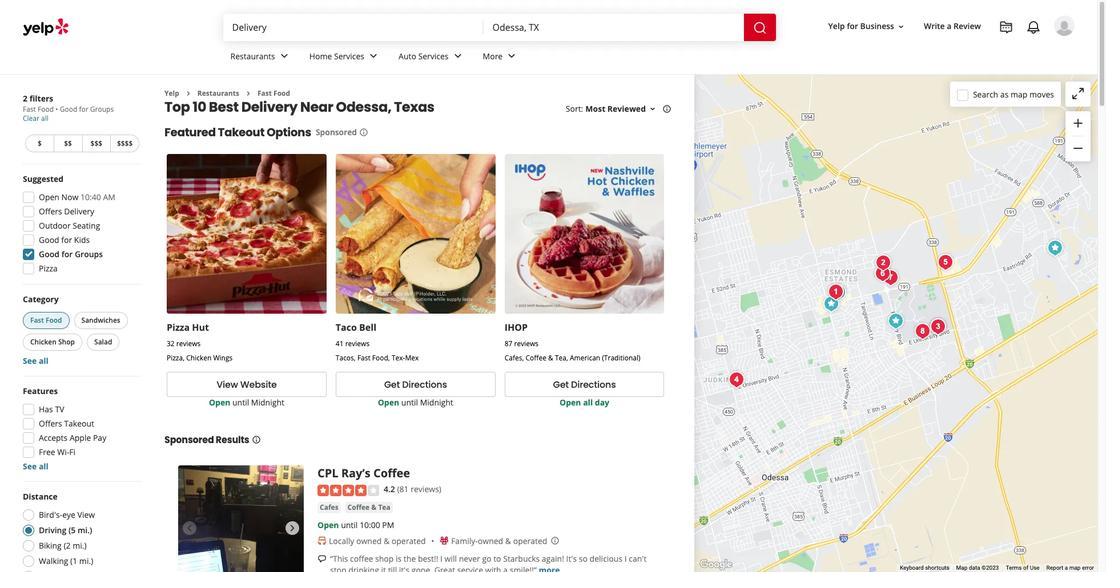 Task type: vqa. For each thing, say whether or not it's contained in the screenshot.
your
no



Task type: describe. For each thing, give the bounding box(es) containing it.
see all button for category
[[23, 356, 48, 367]]

ray's
[[341, 466, 371, 482]]

error
[[1082, 565, 1094, 572]]

yelp for business
[[828, 21, 894, 32]]

open inside group
[[39, 192, 59, 203]]

wings
[[213, 354, 233, 363]]

offers for offers delivery
[[39, 206, 62, 217]]

get directions for ihop
[[553, 379, 616, 392]]

$$
[[64, 139, 72, 148]]

drinking
[[349, 565, 379, 573]]

offers for offers takeout
[[39, 419, 62, 429]]

driving
[[39, 525, 66, 536]]

16 locally owned v2 image
[[318, 537, 327, 546]]

open down food,
[[378, 398, 399, 409]]

owned for locally
[[356, 536, 382, 547]]

terms
[[1006, 565, 1022, 572]]

seating
[[73, 220, 100, 231]]

day
[[595, 398, 609, 409]]

open until midnight for website
[[209, 398, 284, 409]]

user actions element
[[819, 14, 1091, 85]]

yelp link
[[164, 89, 179, 98]]

good inside 2 filters fast food • good for groups clear all
[[60, 105, 77, 114]]

open now 10:40 am
[[39, 192, 115, 203]]

& inside ihop 87 reviews cafes, coffee & tea, american (traditional)
[[548, 354, 553, 363]]

offers delivery
[[39, 206, 94, 217]]

chicken shop
[[30, 338, 75, 347]]

review
[[954, 21, 981, 32]]

a inside "this coffee shop is the best!! i will never go to starbucks again! it's so delicious i can't stop drinking it till it's gone. great service with a smile!!"
[[503, 565, 508, 573]]

fast inside taco bell 41 reviews tacos, fast food, tex-mex
[[357, 354, 371, 363]]

none field near
[[493, 21, 735, 34]]

fast food inside button
[[30, 316, 62, 326]]

am
[[103, 192, 115, 203]]

41
[[336, 339, 344, 349]]

offers takeout
[[39, 419, 94, 429]]

auto services
[[399, 51, 449, 61]]

get directions link for taco bell
[[336, 373, 496, 398]]

open until midnight for directions
[[378, 398, 453, 409]]

cafes
[[320, 503, 338, 513]]

family-
[[451, 536, 478, 547]]

pizza for pizza hut 32 reviews pizza, chicken wings
[[167, 322, 190, 334]]

texas
[[394, 98, 435, 117]]

pizza hut link
[[167, 322, 209, 334]]

1 horizontal spatial until
[[341, 520, 358, 531]]

cpl ray's coffee
[[318, 466, 410, 482]]

$ button
[[25, 135, 54, 152]]

moves
[[1030, 89, 1054, 100]]

most reviewed button
[[586, 104, 657, 114]]

a for write
[[947, 21, 952, 32]]

ihop image
[[885, 310, 908, 333]]

notifications image
[[1027, 21, 1041, 34]]

group containing features
[[19, 386, 142, 473]]

all down free
[[39, 461, 48, 472]]

pizza hut 32 reviews pizza, chicken wings
[[167, 322, 233, 363]]

fast right best at the top
[[258, 89, 272, 98]]

taco bell 41 reviews tacos, fast food, tex-mex
[[336, 322, 419, 363]]

$$$$ button
[[110, 135, 139, 152]]

has tv
[[39, 404, 64, 415]]

coffee & tea button
[[345, 502, 393, 514]]

Near text field
[[493, 21, 735, 34]]

0 horizontal spatial chick fil a image
[[725, 369, 748, 392]]

filters
[[29, 93, 53, 104]]

kids
[[74, 235, 90, 246]]

top
[[164, 98, 190, 117]]

yelp for yelp link
[[164, 89, 179, 98]]

good for good for groups
[[39, 249, 59, 260]]

auto services link
[[390, 41, 474, 74]]

open all day
[[560, 398, 609, 409]]

taco bell image
[[827, 282, 850, 304]]

great
[[434, 565, 455, 573]]

coffee & tea
[[348, 503, 390, 513]]

will
[[445, 554, 457, 565]]

for inside 2 filters fast food • good for groups clear all
[[79, 105, 88, 114]]

home services
[[309, 51, 364, 61]]

so
[[579, 554, 588, 565]]

cafes link
[[318, 502, 341, 514]]

featured
[[164, 125, 216, 141]]

cpl
[[318, 466, 338, 482]]

open down the view website
[[209, 398, 230, 409]]

chicken inside the pizza hut 32 reviews pizza, chicken wings
[[186, 354, 212, 363]]

operated for locally owned & operated
[[392, 536, 426, 547]]

stop
[[330, 565, 346, 573]]

smile!!"
[[510, 565, 537, 573]]

coffee
[[350, 554, 373, 565]]

1 i from the left
[[440, 554, 443, 565]]

©2023
[[982, 565, 999, 572]]

best!!
[[418, 554, 438, 565]]

1 vertical spatial restaurants link
[[198, 89, 239, 98]]

sponsored for sponsored results
[[164, 434, 214, 447]]

cpl ray's coffee image
[[1044, 237, 1067, 260]]

walking
[[39, 556, 68, 567]]

reviews for view
[[176, 339, 201, 349]]

pizza for pizza
[[39, 263, 58, 274]]

next image
[[286, 522, 299, 536]]

chicken shop button
[[23, 334, 82, 351]]

24 chevron down v2 image for home services
[[367, 49, 380, 63]]

of
[[1023, 565, 1029, 572]]

shortcuts
[[925, 565, 950, 572]]

map region
[[692, 61, 1106, 573]]

it's
[[566, 554, 577, 565]]

get directions link for ihop
[[505, 373, 665, 398]]

eye
[[62, 510, 75, 521]]

brad k. image
[[1054, 15, 1075, 36]]

open left day
[[560, 398, 581, 409]]

16 chevron right v2 image for restaurants
[[184, 89, 193, 98]]

16 family owned v2 image
[[440, 537, 449, 546]]

24 chevron down v2 image for auto services
[[451, 49, 465, 63]]

pizza hut image
[[927, 316, 950, 339]]

good for good for kids
[[39, 235, 59, 246]]

directions for taco bell
[[402, 379, 447, 392]]

coffee inside ihop 87 reviews cafes, coffee & tea, american (traditional)
[[526, 354, 547, 363]]

more
[[483, 51, 503, 61]]

starbucks
[[503, 554, 540, 565]]

write a review
[[924, 21, 981, 32]]

open up 16 locally owned v2 icon
[[318, 520, 339, 531]]

gone.
[[412, 565, 432, 573]]

"this
[[330, 554, 348, 565]]

0 vertical spatial restaurants link
[[221, 41, 300, 74]]

hut
[[192, 322, 209, 334]]

87
[[505, 339, 513, 349]]

write
[[924, 21, 945, 32]]

map for error
[[1070, 565, 1081, 572]]

view inside option group
[[77, 510, 95, 521]]

american
[[570, 354, 600, 363]]

for for kids
[[61, 235, 72, 246]]

coffee inside button
[[348, 503, 370, 513]]

reviews)
[[411, 484, 441, 495]]

services for auto services
[[418, 51, 449, 61]]

24 chevron down v2 image for restaurants
[[277, 49, 291, 63]]

accepts
[[39, 433, 68, 444]]

sponsored results
[[164, 434, 249, 447]]

business categories element
[[221, 41, 1075, 74]]

sort:
[[566, 104, 583, 114]]

google image
[[697, 558, 735, 573]]

jimmy john's image
[[880, 267, 902, 290]]

cpl ray's coffee link
[[318, 466, 410, 482]]

has
[[39, 404, 53, 415]]

distance
[[23, 492, 58, 503]]

1 horizontal spatial chick fil a image
[[825, 281, 848, 304]]

walking (1 mi.)
[[39, 556, 93, 567]]

$
[[38, 139, 42, 148]]

report a map error link
[[1047, 565, 1094, 572]]

ihop link
[[505, 322, 528, 334]]

(5
[[68, 525, 76, 536]]

again!
[[542, 554, 564, 565]]

operated for family-owned & operated
[[513, 536, 547, 547]]

until for directions
[[401, 398, 418, 409]]

projects image
[[1000, 21, 1013, 34]]

sandwiches button
[[74, 312, 128, 330]]

taco bell link
[[336, 322, 376, 334]]

expand map image
[[1071, 87, 1085, 100]]

2 vertical spatial 16 info v2 image
[[252, 436, 261, 445]]

& up starbucks at the left of the page
[[505, 536, 511, 547]]

see all for features
[[23, 461, 48, 472]]

get for 87
[[553, 379, 569, 392]]

the
[[404, 554, 416, 565]]

ihop 87 reviews cafes, coffee & tea, american (traditional)
[[505, 322, 641, 363]]

(traditional)
[[602, 354, 641, 363]]



Task type: locate. For each thing, give the bounding box(es) containing it.
16 info v2 image
[[663, 105, 672, 114], [359, 128, 368, 137], [252, 436, 261, 445]]

group containing category
[[21, 294, 142, 367]]

1 horizontal spatial get directions link
[[505, 373, 665, 398]]

restaurants right top
[[198, 89, 239, 98]]

reviews down taco bell link
[[345, 339, 370, 349]]

1 vertical spatial see
[[23, 461, 37, 472]]

1 vertical spatial groups
[[75, 249, 103, 260]]

16 speech v2 image
[[318, 555, 327, 565]]

shop
[[58, 338, 75, 347]]

0 vertical spatial view
[[217, 379, 238, 392]]

1 vertical spatial map
[[1070, 565, 1081, 572]]

0 horizontal spatial pizza
[[39, 263, 58, 274]]

group containing suggested
[[19, 174, 142, 278]]

1 horizontal spatial none field
[[493, 21, 735, 34]]

locally
[[329, 536, 354, 547]]

1 horizontal spatial services
[[418, 51, 449, 61]]

16 chevron down v2 image
[[648, 105, 657, 114]]

1 horizontal spatial sponsored
[[316, 127, 357, 138]]

all inside 2 filters fast food • good for groups clear all
[[41, 114, 48, 123]]

groups up $$$
[[90, 105, 114, 114]]

24 chevron down v2 image inside "auto services" link
[[451, 49, 465, 63]]

0 vertical spatial sponsored
[[316, 127, 357, 138]]

0 vertical spatial mi.)
[[78, 525, 92, 536]]

write a review link
[[920, 16, 986, 37]]

$$ button
[[54, 135, 82, 152]]

0 horizontal spatial until
[[232, 398, 249, 409]]

1 horizontal spatial owned
[[478, 536, 503, 547]]

tv
[[55, 404, 64, 415]]

until
[[232, 398, 249, 409], [401, 398, 418, 409], [341, 520, 358, 531]]

0 horizontal spatial reviews
[[176, 339, 201, 349]]

2 vertical spatial food
[[46, 316, 62, 326]]

reviews down pizza hut link
[[176, 339, 201, 349]]

0 horizontal spatial view
[[77, 510, 95, 521]]

all right clear
[[41, 114, 48, 123]]

2 get directions link from the left
[[505, 373, 665, 398]]

chicken inside button
[[30, 338, 56, 347]]

chicken
[[30, 338, 56, 347], [186, 354, 212, 363]]

0 horizontal spatial a
[[503, 565, 508, 573]]

& inside coffee & tea button
[[371, 503, 377, 513]]

see for category
[[23, 356, 37, 367]]

midnight
[[251, 398, 284, 409], [420, 398, 453, 409]]

16 info v2 image for top 10 best delivery near odessa, texas
[[663, 105, 672, 114]]

2 open until midnight from the left
[[378, 398, 453, 409]]

view right eye
[[77, 510, 95, 521]]

keyboard shortcuts button
[[900, 565, 950, 573]]

groups inside 2 filters fast food • good for groups clear all
[[90, 105, 114, 114]]

takeout for offers
[[64, 419, 94, 429]]

it
[[381, 565, 386, 573]]

1 vertical spatial fast food
[[30, 316, 62, 326]]

2 horizontal spatial 24 chevron down v2 image
[[451, 49, 465, 63]]

2 directions from the left
[[571, 379, 616, 392]]

report a map error
[[1047, 565, 1094, 572]]

takeout up apple
[[64, 419, 94, 429]]

1 see from the top
[[23, 356, 37, 367]]

2 services from the left
[[418, 51, 449, 61]]

can't
[[629, 554, 647, 565]]

free
[[39, 447, 55, 458]]

sponsored left results
[[164, 434, 214, 447]]

map data ©2023
[[956, 565, 999, 572]]

outdoor
[[39, 220, 71, 231]]

see all for category
[[23, 356, 48, 367]]

near
[[300, 98, 333, 117]]

until down mex
[[401, 398, 418, 409]]

a right with
[[503, 565, 508, 573]]

i left can't
[[625, 554, 627, 565]]

1 horizontal spatial 16 chevron right v2 image
[[244, 89, 253, 98]]

0 vertical spatial yelp
[[828, 21, 845, 32]]

2 reviews from the left
[[345, 339, 370, 349]]

reviews inside taco bell 41 reviews tacos, fast food, tex-mex
[[345, 339, 370, 349]]

operated up the
[[392, 536, 426, 547]]

get directions down mex
[[384, 379, 447, 392]]

top 10 best delivery near odessa, texas
[[164, 98, 435, 117]]

0 vertical spatial see all button
[[23, 356, 48, 367]]

1 get directions from the left
[[384, 379, 447, 392]]

report
[[1047, 565, 1064, 572]]

yelp for yelp for business
[[828, 21, 845, 32]]

1 vertical spatial delivery
[[64, 206, 94, 217]]

1 horizontal spatial a
[[947, 21, 952, 32]]

for for groups
[[61, 249, 73, 260]]

search as map moves
[[973, 89, 1054, 100]]

(2
[[64, 541, 71, 552]]

0 vertical spatial fast food
[[258, 89, 290, 98]]

slideshow element
[[178, 466, 304, 573]]

reviews inside ihop 87 reviews cafes, coffee & tea, american (traditional)
[[514, 339, 539, 349]]

terms of use link
[[1006, 565, 1040, 572]]

previous image
[[183, 522, 196, 536]]

locally owned & operated
[[329, 536, 426, 547]]

all
[[41, 114, 48, 123], [39, 356, 48, 367], [583, 398, 593, 409], [39, 461, 48, 472]]

16 chevron down v2 image
[[897, 22, 906, 31]]

option group
[[19, 492, 142, 573]]

owned down 10:00
[[356, 536, 382, 547]]

1 open until midnight from the left
[[209, 398, 284, 409]]

chicken right pizza,
[[186, 354, 212, 363]]

2 none field from the left
[[493, 21, 735, 34]]

0 horizontal spatial chicken
[[30, 338, 56, 347]]

mi.) for driving (5 mi.)
[[78, 525, 92, 536]]

option group containing distance
[[19, 492, 142, 573]]

bird's-eye view
[[39, 510, 95, 521]]

food inside 2 filters fast food • good for groups clear all
[[38, 105, 54, 114]]

1 vertical spatial good
[[39, 235, 59, 246]]

go
[[482, 554, 491, 565]]

outdoor seating
[[39, 220, 100, 231]]

it's
[[399, 565, 410, 573]]

mi.) right (5
[[78, 525, 92, 536]]

0 horizontal spatial get
[[384, 379, 400, 392]]

get directions link down mex
[[336, 373, 496, 398]]

1 vertical spatial offers
[[39, 419, 62, 429]]

all down chicken shop button
[[39, 356, 48, 367]]

1 owned from the left
[[356, 536, 382, 547]]

pizza down good for groups
[[39, 263, 58, 274]]

sandwiches
[[81, 316, 120, 326]]

yelp left 10
[[164, 89, 179, 98]]

free wi-fi
[[39, 447, 75, 458]]

restaurants up 'fast food' "link"
[[230, 51, 275, 61]]

0 horizontal spatial owned
[[356, 536, 382, 547]]

open until midnight down the view website
[[209, 398, 284, 409]]

cpl ray's coffee image
[[178, 466, 304, 573]]

0 horizontal spatial open until midnight
[[209, 398, 284, 409]]

view down wings
[[217, 379, 238, 392]]

2 vertical spatial mi.)
[[79, 556, 93, 567]]

mi.) right '(2' at the left of page
[[73, 541, 87, 552]]

1 get from the left
[[384, 379, 400, 392]]

1 horizontal spatial fast food
[[258, 89, 290, 98]]

pizza
[[39, 263, 58, 274], [167, 322, 190, 334]]

business
[[860, 21, 894, 32]]

1 midnight from the left
[[251, 398, 284, 409]]

•
[[55, 105, 58, 114]]

get directions link down american
[[505, 373, 665, 398]]

2 offers from the top
[[39, 419, 62, 429]]

0 vertical spatial delivery
[[241, 98, 298, 117]]

map right as
[[1011, 89, 1028, 100]]

map for moves
[[1011, 89, 1028, 100]]

2 see from the top
[[23, 461, 37, 472]]

bird's-
[[39, 510, 62, 521]]

1 16 chevron right v2 image from the left
[[184, 89, 193, 98]]

1 vertical spatial sponsored
[[164, 434, 214, 447]]

Find text field
[[232, 21, 474, 34]]

groups
[[90, 105, 114, 114], [75, 249, 103, 260]]

takeout for featured
[[218, 125, 265, 141]]

for right the •
[[79, 105, 88, 114]]

0 horizontal spatial get directions link
[[336, 373, 496, 398]]

keyboard
[[900, 565, 924, 572]]

1 horizontal spatial 24 chevron down v2 image
[[367, 49, 380, 63]]

24 chevron down v2 image inside home services link
[[367, 49, 380, 63]]

0 horizontal spatial midnight
[[251, 398, 284, 409]]

0 horizontal spatial sponsored
[[164, 434, 214, 447]]

fast inside button
[[30, 316, 44, 326]]

1 get directions link from the left
[[336, 373, 496, 398]]

fast
[[258, 89, 272, 98], [23, 105, 36, 114], [30, 316, 44, 326], [357, 354, 371, 363]]

2 horizontal spatial 16 info v2 image
[[663, 105, 672, 114]]

reviews
[[176, 339, 201, 349], [345, 339, 370, 349], [514, 339, 539, 349]]

1 horizontal spatial reviews
[[345, 339, 370, 349]]

open
[[39, 192, 59, 203], [209, 398, 230, 409], [378, 398, 399, 409], [560, 398, 581, 409], [318, 520, 339, 531]]

fi
[[69, 447, 75, 458]]

1 horizontal spatial get directions
[[553, 379, 616, 392]]

1 horizontal spatial midnight
[[420, 398, 453, 409]]

reviews for get
[[345, 339, 370, 349]]

2 owned from the left
[[478, 536, 503, 547]]

1 see all button from the top
[[23, 356, 48, 367]]

delivery down open now 10:40 am
[[64, 206, 94, 217]]

$$$ button
[[82, 135, 110, 152]]

16 info v2 image for featured takeout options
[[359, 128, 368, 137]]

1 horizontal spatial get
[[553, 379, 569, 392]]

all left day
[[583, 398, 593, 409]]

good for kids
[[39, 235, 90, 246]]

food inside button
[[46, 316, 62, 326]]

groups inside group
[[75, 249, 103, 260]]

(1
[[70, 556, 77, 567]]

0 vertical spatial 16 info v2 image
[[663, 105, 672, 114]]

4.2 (81 reviews)
[[384, 484, 441, 495]]

takeout down best at the top
[[218, 125, 265, 141]]

see down chicken shop button
[[23, 356, 37, 367]]

see up distance
[[23, 461, 37, 472]]

2 horizontal spatial until
[[401, 398, 418, 409]]

0 vertical spatial takeout
[[218, 125, 265, 141]]

0 horizontal spatial takeout
[[64, 419, 94, 429]]

mi.) for walking (1 mi.)
[[79, 556, 93, 567]]

pay
[[93, 433, 106, 444]]

i left will
[[440, 554, 443, 565]]

fast down 2
[[23, 105, 36, 114]]

3 24 chevron down v2 image from the left
[[451, 49, 465, 63]]

1 horizontal spatial view
[[217, 379, 238, 392]]

chicken down fast food button at the bottom left of page
[[30, 338, 56, 347]]

0 horizontal spatial get directions
[[384, 379, 447, 392]]

group
[[1066, 111, 1091, 162], [19, 174, 142, 278], [21, 294, 142, 367], [19, 386, 142, 473]]

2 16 chevron right v2 image from the left
[[244, 89, 253, 98]]

1 vertical spatial 16 info v2 image
[[359, 128, 368, 137]]

for inside button
[[847, 21, 858, 32]]

view website link
[[167, 373, 327, 398]]

see all button for features
[[23, 461, 48, 472]]

see all button
[[23, 356, 48, 367], [23, 461, 48, 472]]

clear
[[23, 114, 39, 123]]

1 horizontal spatial i
[[625, 554, 627, 565]]

delivery up options
[[241, 98, 298, 117]]

1 vertical spatial see all
[[23, 461, 48, 472]]

offers down has tv
[[39, 419, 62, 429]]

search
[[973, 89, 998, 100]]

4.2
[[384, 484, 395, 495]]

24 chevron down v2 image
[[505, 49, 519, 63]]

2 horizontal spatial coffee
[[526, 354, 547, 363]]

1 horizontal spatial coffee
[[373, 466, 410, 482]]

0 horizontal spatial 16 chevron right v2 image
[[184, 89, 193, 98]]

10:00
[[360, 520, 380, 531]]

get for bell
[[384, 379, 400, 392]]

offers up outdoor
[[39, 206, 62, 217]]

food left the •
[[38, 105, 54, 114]]

1 horizontal spatial map
[[1070, 565, 1081, 572]]

1 vertical spatial yelp
[[164, 89, 179, 98]]

fast inside 2 filters fast food • good for groups clear all
[[23, 105, 36, 114]]

0 horizontal spatial yelp
[[164, 89, 179, 98]]

restaurants inside restaurants link
[[230, 51, 275, 61]]

yelp inside button
[[828, 21, 845, 32]]

2 get from the left
[[553, 379, 569, 392]]

more link
[[474, 41, 528, 74]]

1 24 chevron down v2 image from the left
[[277, 49, 291, 63]]

open until midnight down mex
[[378, 398, 453, 409]]

good down "good for kids"
[[39, 249, 59, 260]]

coffee up "4.2"
[[373, 466, 410, 482]]

pizza hut image
[[927, 316, 950, 339]]

get down tea,
[[553, 379, 569, 392]]

pizza inside the pizza hut 32 reviews pizza, chicken wings
[[167, 322, 190, 334]]

0 vertical spatial restaurants
[[230, 51, 275, 61]]

category
[[23, 294, 59, 305]]

0 vertical spatial coffee
[[526, 354, 547, 363]]

see all down chicken shop button
[[23, 356, 48, 367]]

until for website
[[232, 398, 249, 409]]

0 horizontal spatial map
[[1011, 89, 1028, 100]]

suggested
[[23, 174, 63, 184]]

features
[[23, 386, 58, 397]]

services right home
[[334, 51, 364, 61]]

24 chevron down v2 image right auto services
[[451, 49, 465, 63]]

for left business
[[847, 21, 858, 32]]

16 info v2 image down odessa, in the left top of the page
[[359, 128, 368, 137]]

3 reviews from the left
[[514, 339, 539, 349]]

to
[[494, 554, 501, 565]]

fast food down category
[[30, 316, 62, 326]]

for down outdoor seating
[[61, 235, 72, 246]]

a for report
[[1065, 565, 1068, 572]]

2 see all from the top
[[23, 461, 48, 472]]

never
[[459, 554, 480, 565]]

None search field
[[223, 14, 778, 41]]

pm
[[382, 520, 394, 531]]

search image
[[753, 21, 767, 35]]

see all button down chicken shop button
[[23, 356, 48, 367]]

2 operated from the left
[[513, 536, 547, 547]]

zoom in image
[[1071, 116, 1085, 130]]

4.2 star rating image
[[318, 485, 379, 497]]

map left error
[[1070, 565, 1081, 572]]

services right auto
[[418, 51, 449, 61]]

sponsored down "near"
[[316, 127, 357, 138]]

food up chicken shop
[[46, 316, 62, 326]]

good right the •
[[60, 105, 77, 114]]

1 horizontal spatial open until midnight
[[378, 398, 453, 409]]

midnight for directions
[[420, 398, 453, 409]]

see all button down free
[[23, 461, 48, 472]]

none field up business categories element
[[493, 21, 735, 34]]

midnight for website
[[251, 398, 284, 409]]

1 vertical spatial food
[[38, 105, 54, 114]]

groups down kids
[[75, 249, 103, 260]]

24 chevron down v2 image
[[277, 49, 291, 63], [367, 49, 380, 63], [451, 49, 465, 63]]

info icon image
[[551, 537, 560, 546], [551, 537, 560, 546]]

good down outdoor
[[39, 235, 59, 246]]

0 vertical spatial chick fil a image
[[825, 281, 848, 304]]

2 see all button from the top
[[23, 461, 48, 472]]

reviewed
[[608, 104, 646, 114]]

1 services from the left
[[334, 51, 364, 61]]

1 vertical spatial see all button
[[23, 461, 48, 472]]

a right report
[[1065, 565, 1068, 572]]

food,
[[372, 354, 390, 363]]

2 vertical spatial good
[[39, 249, 59, 260]]

pizza up 32
[[167, 322, 190, 334]]

coffee up the "open until 10:00 pm"
[[348, 503, 370, 513]]

1 none field from the left
[[232, 21, 474, 34]]

reviews inside the pizza hut 32 reviews pizza, chicken wings
[[176, 339, 201, 349]]

for for business
[[847, 21, 858, 32]]

takeout inside group
[[64, 419, 94, 429]]

& left tea,
[[548, 354, 553, 363]]

get down tex-
[[384, 379, 400, 392]]

1 horizontal spatial takeout
[[218, 125, 265, 141]]

1 horizontal spatial 16 info v2 image
[[359, 128, 368, 137]]

1 reviews from the left
[[176, 339, 201, 349]]

tacos,
[[336, 354, 356, 363]]

sponsored for sponsored
[[316, 127, 357, 138]]

terms of use
[[1006, 565, 1040, 572]]

tex-
[[392, 354, 405, 363]]

see all down free
[[23, 461, 48, 472]]

0 horizontal spatial none field
[[232, 21, 474, 34]]

16 chevron right v2 image
[[184, 89, 193, 98], [244, 89, 253, 98]]

good for groups
[[39, 249, 103, 260]]

24 chevron down v2 image left home
[[277, 49, 291, 63]]

0 vertical spatial food
[[274, 89, 290, 98]]

16 chevron right v2 image for fast food
[[244, 89, 253, 98]]

1 vertical spatial mi.)
[[73, 541, 87, 552]]

1 horizontal spatial pizza
[[167, 322, 190, 334]]

1 vertical spatial restaurants
[[198, 89, 239, 98]]

2 get directions from the left
[[553, 379, 616, 392]]

see all
[[23, 356, 48, 367], [23, 461, 48, 472]]

2 vertical spatial coffee
[[348, 503, 370, 513]]

mi.)
[[78, 525, 92, 536], [73, 541, 87, 552], [79, 556, 93, 567]]

restaurants link up 'fast food' "link"
[[221, 41, 300, 74]]

1 vertical spatial takeout
[[64, 419, 94, 429]]

16 info v2 image right results
[[252, 436, 261, 445]]

owned for family-
[[478, 536, 503, 547]]

reviews right 87
[[514, 339, 539, 349]]

pizza inside group
[[39, 263, 58, 274]]

los caporales authentic mexican restaurant image
[[820, 293, 843, 316]]

coffee right the cafes, on the bottom of page
[[526, 354, 547, 363]]

salad button
[[87, 334, 120, 351]]

& down pm
[[384, 536, 390, 547]]

options
[[267, 125, 311, 141]]

mi.) right the '(1'
[[79, 556, 93, 567]]

2 horizontal spatial reviews
[[514, 339, 539, 349]]

a right write
[[947, 21, 952, 32]]

get directions up open all day
[[553, 379, 616, 392]]

0 vertical spatial chicken
[[30, 338, 56, 347]]

0 vertical spatial see all
[[23, 356, 48, 367]]

services for home services
[[334, 51, 364, 61]]

none field up home services link
[[232, 21, 474, 34]]

most reviewed
[[586, 104, 646, 114]]

get directions
[[384, 379, 447, 392], [553, 379, 616, 392]]

fast food link
[[258, 89, 290, 98]]

with
[[485, 565, 501, 573]]

directions down mex
[[402, 379, 447, 392]]

None field
[[232, 21, 474, 34], [493, 21, 735, 34]]

0 horizontal spatial directions
[[402, 379, 447, 392]]

1 horizontal spatial directions
[[571, 379, 616, 392]]

subway image
[[912, 320, 934, 343]]

2 i from the left
[[625, 554, 627, 565]]

food left "near"
[[274, 89, 290, 98]]

10:40
[[81, 192, 101, 203]]

directions up day
[[571, 379, 616, 392]]

fast food button
[[23, 312, 69, 330]]

1 vertical spatial view
[[77, 510, 95, 521]]

panda express image
[[872, 252, 895, 275]]

owned up go
[[478, 536, 503, 547]]

2 midnight from the left
[[420, 398, 453, 409]]

operated up starbucks at the left of the page
[[513, 536, 547, 547]]

1 horizontal spatial chicken
[[186, 354, 212, 363]]

until up 'locally'
[[341, 520, 358, 531]]

fazoli's image
[[872, 263, 894, 286]]

restaurants link right top
[[198, 89, 239, 98]]

driving (5 mi.)
[[39, 525, 92, 536]]

2 horizontal spatial a
[[1065, 565, 1068, 572]]

1 horizontal spatial yelp
[[828, 21, 845, 32]]

1 horizontal spatial delivery
[[241, 98, 298, 117]]

& left "tea"
[[371, 503, 377, 513]]

1 directions from the left
[[402, 379, 447, 392]]

1 offers from the top
[[39, 206, 62, 217]]

16 chevron right v2 image right yelp link
[[184, 89, 193, 98]]

chick fil a image
[[825, 281, 848, 304], [725, 369, 748, 392]]

0 vertical spatial see
[[23, 356, 37, 367]]

fast left food,
[[357, 354, 371, 363]]

a inside "link"
[[947, 21, 952, 32]]

24 chevron down v2 image left auto
[[367, 49, 380, 63]]

0 horizontal spatial operated
[[392, 536, 426, 547]]

16 info v2 image right 16 chevron down v2 icon
[[663, 105, 672, 114]]

"this coffee shop is the best!! i will never go to starbucks again! it's so delicious i can't stop drinking it till it's gone. great service with a smile!!"
[[330, 554, 647, 573]]

0 horizontal spatial delivery
[[64, 206, 94, 217]]

0 vertical spatial groups
[[90, 105, 114, 114]]

16 chevron right v2 image left 'fast food' "link"
[[244, 89, 253, 98]]

firehouse subs image
[[934, 251, 957, 274]]

delicious
[[590, 554, 623, 565]]

for down "good for kids"
[[61, 249, 73, 260]]

directions for ihop
[[571, 379, 616, 392]]

1 see all from the top
[[23, 356, 48, 367]]

see for features
[[23, 461, 37, 472]]

1 vertical spatial coffee
[[373, 466, 410, 482]]

0 horizontal spatial i
[[440, 554, 443, 565]]

1 vertical spatial pizza
[[167, 322, 190, 334]]

fast food up options
[[258, 89, 290, 98]]

get directions for taco bell
[[384, 379, 447, 392]]

0 horizontal spatial 16 info v2 image
[[252, 436, 261, 445]]

apple
[[70, 433, 91, 444]]

open down suggested
[[39, 192, 59, 203]]

mi.) for biking (2 mi.)
[[73, 541, 87, 552]]

fast down category
[[30, 316, 44, 326]]

1 vertical spatial chicken
[[186, 354, 212, 363]]

none field find
[[232, 21, 474, 34]]

0 vertical spatial pizza
[[39, 263, 58, 274]]

2 24 chevron down v2 image from the left
[[367, 49, 380, 63]]

zoom out image
[[1071, 142, 1085, 155]]

1 operated from the left
[[392, 536, 426, 547]]



